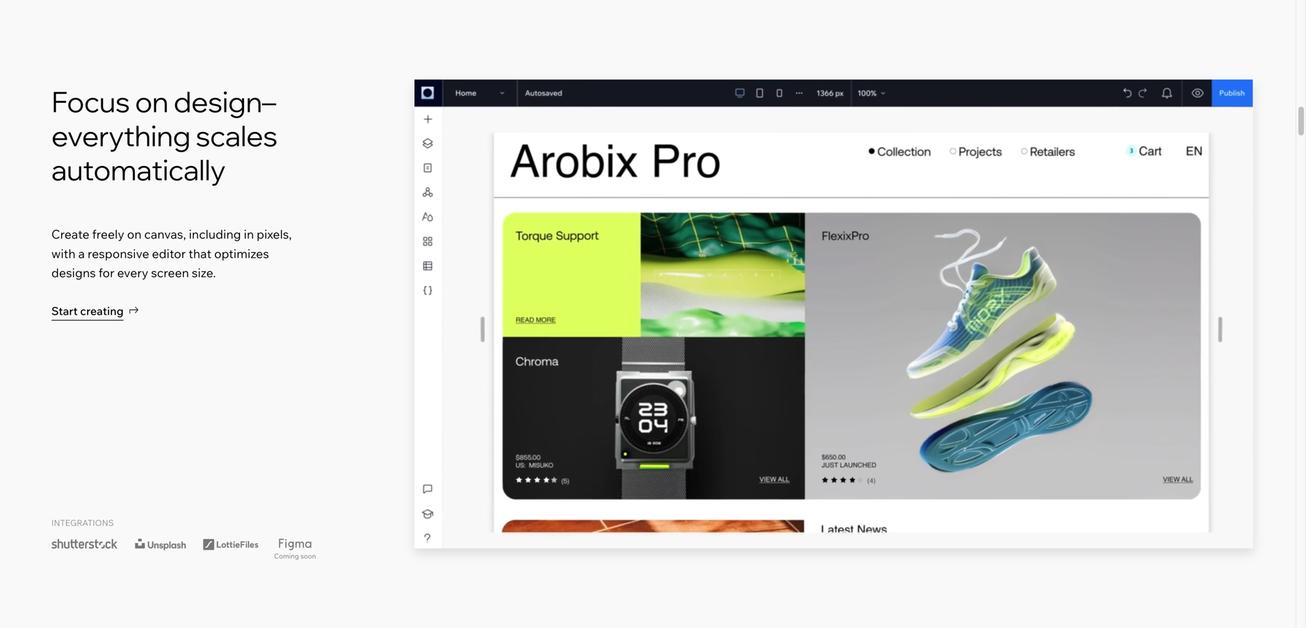 Task type: vqa. For each thing, say whether or not it's contained in the screenshot.
MUHAMMAD ATIF 'image' on the top right of page
no



Task type: locate. For each thing, give the bounding box(es) containing it.
integrations
[[51, 518, 114, 529]]

focus on design– everything scales automatically
[[51, 84, 277, 188]]

coming soon
[[274, 553, 316, 561]]

2 figma logo - coming soon image from the left
[[279, 540, 311, 551]]

scales
[[196, 118, 277, 154]]

that
[[189, 246, 212, 261]]

unsplash logo image
[[133, 540, 188, 551], [135, 540, 186, 551]]

1 vertical spatial on
[[127, 227, 142, 242]]

pixels,
[[257, 227, 292, 242]]

automatically
[[51, 152, 225, 188]]

2 unsplash logo image from the left
[[135, 540, 186, 551]]

lottiefiles logo image
[[203, 540, 259, 551], [203, 540, 259, 551]]

on
[[135, 84, 168, 120], [127, 227, 142, 242]]

size.
[[192, 266, 216, 281]]

on up responsive
[[127, 227, 142, 242]]

start
[[51, 304, 78, 318]]

1 unsplash logo image from the left
[[133, 540, 188, 551]]

focus
[[51, 84, 130, 120]]

start creating link
[[51, 300, 139, 322]]

every
[[117, 266, 148, 281]]

0 vertical spatial on
[[135, 84, 168, 120]]

responsive
[[88, 246, 149, 261]]

with
[[51, 246, 76, 261]]

a sportswear website in the studio editor with feature images of running shoes and a smart watch. all the elements scale in harmony as the screen size changes. element
[[415, 80, 1254, 549]]

canvas,
[[144, 227, 186, 242]]

on right focus
[[135, 84, 168, 120]]

shutterstock logo image
[[51, 540, 117, 550], [51, 540, 117, 549]]

for
[[99, 266, 114, 281]]

create freely on canvas, including in pixels, with a responsive editor that optimizes designs for every screen size.
[[51, 227, 292, 281]]

figma logo - coming soon image
[[275, 540, 316, 551], [279, 540, 311, 551]]



Task type: describe. For each thing, give the bounding box(es) containing it.
everything
[[51, 118, 191, 154]]

screen
[[151, 266, 189, 281]]

design–
[[174, 84, 276, 120]]

creating
[[80, 304, 124, 318]]

create
[[51, 227, 89, 242]]

in
[[244, 227, 254, 242]]

optimizes
[[214, 246, 269, 261]]

including
[[189, 227, 241, 242]]

designs
[[51, 266, 96, 281]]

soon
[[301, 553, 316, 561]]

a
[[78, 246, 85, 261]]

on inside create freely on canvas, including in pixels, with a responsive editor that optimizes designs for every screen size.
[[127, 227, 142, 242]]

on inside 'focus on design– everything scales automatically'
[[135, 84, 168, 120]]

1 figma logo - coming soon image from the left
[[275, 540, 316, 551]]

coming
[[274, 553, 299, 561]]

start creating
[[51, 304, 124, 318]]

freely
[[92, 227, 124, 242]]

editor
[[152, 246, 186, 261]]



